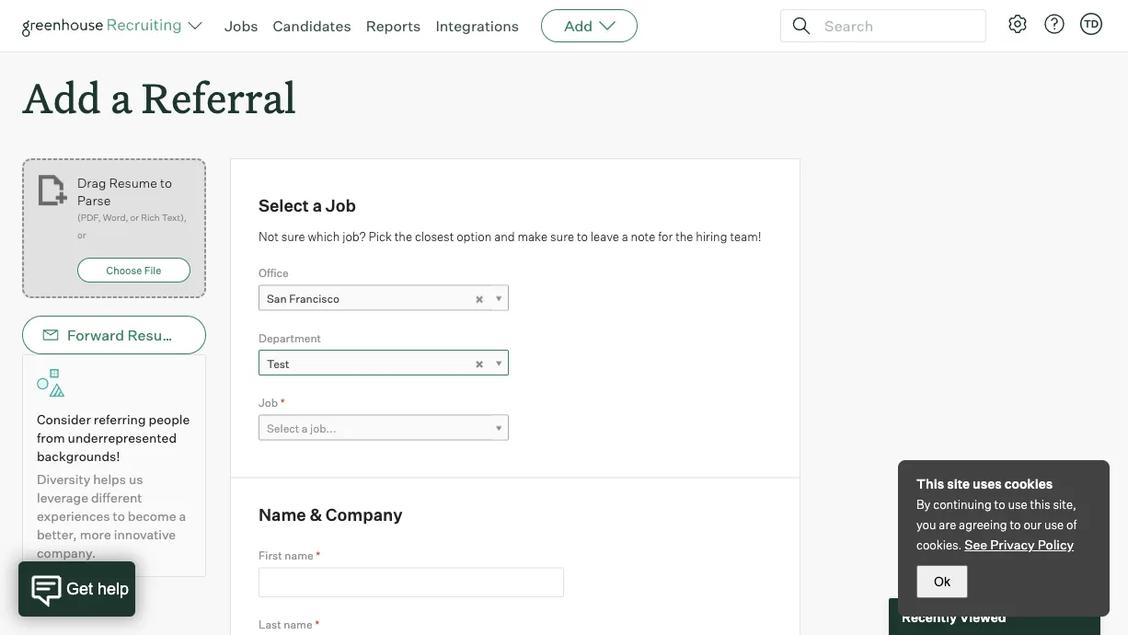 Task type: locate. For each thing, give the bounding box(es) containing it.
1 vertical spatial select
[[267, 422, 299, 436]]

this
[[917, 476, 945, 492]]

a down greenhouse recruiting image
[[110, 70, 132, 124]]

forward resume via email
[[67, 326, 249, 344]]

more
[[80, 527, 111, 543]]

1 vertical spatial job
[[259, 396, 278, 410]]

closest
[[415, 229, 454, 244]]

name right last
[[284, 618, 313, 631]]

francisco
[[289, 292, 340, 306]]

* down &
[[316, 549, 320, 563]]

None text field
[[259, 568, 564, 597]]

ok button
[[917, 565, 968, 598]]

to up text),
[[160, 175, 172, 191]]

to down the 'different'
[[113, 508, 125, 524]]

a left note
[[622, 229, 628, 244]]

by continuing to use this site, you are agreeing to our use of cookies.
[[917, 497, 1077, 552]]

integrations
[[436, 17, 519, 35]]

0 horizontal spatial sure
[[281, 229, 305, 244]]

resume inside 'button'
[[127, 326, 184, 344]]

the right pick
[[395, 229, 412, 244]]

the right for
[[676, 229, 693, 244]]

underrepresented
[[68, 430, 177, 446]]

* up select a job...
[[281, 396, 285, 410]]

resume left via
[[127, 326, 184, 344]]

0 vertical spatial resume
[[109, 175, 157, 191]]

you
[[917, 517, 936, 532]]

resume up rich
[[109, 175, 157, 191]]

resume inside drag resume to parse (pdf, word, or rich text), or
[[109, 175, 157, 191]]

* for first name *
[[316, 549, 320, 563]]

1 horizontal spatial sure
[[550, 229, 574, 244]]

policy
[[1038, 537, 1074, 553]]

option
[[457, 229, 492, 244]]

job up job?
[[326, 195, 356, 216]]

referring
[[94, 412, 146, 428]]

0 vertical spatial use
[[1008, 497, 1028, 512]]

2 vertical spatial *
[[315, 618, 320, 631]]

continuing
[[933, 497, 992, 512]]

a up which
[[313, 195, 322, 216]]

sure right make
[[550, 229, 574, 244]]

text),
[[162, 212, 187, 223]]

1 horizontal spatial use
[[1045, 517, 1064, 532]]

people
[[149, 412, 190, 428]]

td button
[[1080, 13, 1103, 35]]

or down "(pdf,"
[[77, 229, 86, 241]]

0 vertical spatial add
[[564, 17, 593, 35]]

leverage
[[37, 490, 88, 506]]

0 horizontal spatial job
[[259, 396, 278, 410]]

sure
[[281, 229, 305, 244], [550, 229, 574, 244]]

use
[[1008, 497, 1028, 512], [1045, 517, 1064, 532]]

1 horizontal spatial or
[[130, 212, 139, 223]]

2 the from the left
[[676, 229, 693, 244]]

name right first
[[285, 549, 314, 563]]

name for first
[[285, 549, 314, 563]]

select
[[259, 195, 309, 216], [267, 422, 299, 436]]

company.
[[37, 545, 96, 561]]

name
[[285, 549, 314, 563], [284, 618, 313, 631]]

resume
[[109, 175, 157, 191], [127, 326, 184, 344]]

configure image
[[1007, 13, 1029, 35]]

of
[[1067, 517, 1077, 532]]

0 vertical spatial select
[[259, 195, 309, 216]]

a inside 'consider referring people from underrepresented backgrounds! diversity helps us leverage different experiences to become a better, more innovative company.'
[[179, 508, 186, 524]]

job down test
[[259, 396, 278, 410]]

san francisco link
[[259, 285, 509, 312]]

use left of
[[1045, 517, 1064, 532]]

1 vertical spatial use
[[1045, 517, 1064, 532]]

add inside popup button
[[564, 17, 593, 35]]

our
[[1024, 517, 1042, 532]]

drag resume to parse (pdf, word, or rich text), or
[[77, 175, 187, 241]]

integrations link
[[436, 17, 519, 35]]

1 horizontal spatial job
[[326, 195, 356, 216]]

1 vertical spatial resume
[[127, 326, 184, 344]]

a for referral
[[110, 70, 132, 124]]

0 vertical spatial job
[[326, 195, 356, 216]]

drag
[[77, 175, 106, 191]]

to left 'our'
[[1010, 517, 1021, 532]]

1 vertical spatial *
[[316, 549, 320, 563]]

greenhouse recruiting image
[[22, 15, 188, 37]]

choose file
[[106, 264, 161, 276]]

1 vertical spatial or
[[77, 229, 86, 241]]

0 horizontal spatial add
[[22, 70, 101, 124]]

0 horizontal spatial or
[[77, 229, 86, 241]]

* right last
[[315, 618, 320, 631]]

and
[[494, 229, 515, 244]]

job...
[[310, 422, 336, 436]]

note
[[631, 229, 656, 244]]

a right become on the bottom left
[[179, 508, 186, 524]]

a
[[110, 70, 132, 124], [313, 195, 322, 216], [622, 229, 628, 244], [302, 422, 308, 436], [179, 508, 186, 524]]

1 horizontal spatial the
[[676, 229, 693, 244]]

select down job *
[[267, 422, 299, 436]]

to
[[160, 175, 172, 191], [577, 229, 588, 244], [995, 497, 1006, 512], [113, 508, 125, 524], [1010, 517, 1021, 532]]

0 vertical spatial name
[[285, 549, 314, 563]]

use left this
[[1008, 497, 1028, 512]]

not
[[259, 229, 279, 244]]

or left rich
[[130, 212, 139, 223]]

a left job...
[[302, 422, 308, 436]]

1 vertical spatial add
[[22, 70, 101, 124]]

add
[[564, 17, 593, 35], [22, 70, 101, 124]]

become
[[128, 508, 176, 524]]

1 horizontal spatial add
[[564, 17, 593, 35]]

first name *
[[259, 549, 320, 563]]

first
[[259, 549, 282, 563]]

*
[[281, 396, 285, 410], [316, 549, 320, 563], [315, 618, 320, 631]]

or
[[130, 212, 139, 223], [77, 229, 86, 241]]

a for job...
[[302, 422, 308, 436]]

see
[[965, 537, 988, 553]]

this site uses cookies
[[917, 476, 1053, 492]]

backgrounds!
[[37, 448, 120, 464]]

see privacy policy
[[965, 537, 1074, 553]]

the
[[395, 229, 412, 244], [676, 229, 693, 244]]

diversity
[[37, 471, 90, 488]]

0 vertical spatial *
[[281, 396, 285, 410]]

select for select a job...
[[267, 422, 299, 436]]

better,
[[37, 527, 77, 543]]

&
[[310, 505, 322, 525]]

1 vertical spatial name
[[284, 618, 313, 631]]

select a job... link
[[259, 415, 509, 441]]

forward
[[67, 326, 124, 344]]

select up not
[[259, 195, 309, 216]]

add for add a referral
[[22, 70, 101, 124]]

sure right not
[[281, 229, 305, 244]]

0 horizontal spatial the
[[395, 229, 412, 244]]

job?
[[343, 229, 366, 244]]

via
[[187, 326, 207, 344]]



Task type: vqa. For each thing, say whether or not it's contained in the screenshot.
Recently
yes



Task type: describe. For each thing, give the bounding box(es) containing it.
to down uses at the bottom of the page
[[995, 497, 1006, 512]]

select a job...
[[267, 422, 336, 436]]

Search text field
[[820, 12, 969, 39]]

from
[[37, 430, 65, 446]]

to left leave
[[577, 229, 588, 244]]

this
[[1030, 497, 1051, 512]]

helps
[[93, 471, 126, 488]]

referral
[[141, 70, 296, 124]]

consider
[[37, 412, 91, 428]]

different
[[91, 490, 142, 506]]

agreeing
[[959, 517, 1007, 532]]

email
[[210, 326, 249, 344]]

word,
[[103, 212, 128, 223]]

uses
[[973, 476, 1002, 492]]

1 sure from the left
[[281, 229, 305, 244]]

(pdf,
[[77, 212, 101, 223]]

hiring
[[696, 229, 728, 244]]

san francisco
[[267, 292, 340, 306]]

job *
[[259, 396, 285, 410]]

1 the from the left
[[395, 229, 412, 244]]

td
[[1084, 17, 1099, 30]]

0 vertical spatial or
[[130, 212, 139, 223]]

2 sure from the left
[[550, 229, 574, 244]]

test link
[[259, 350, 509, 377]]

rich
[[141, 212, 160, 223]]

which
[[308, 229, 340, 244]]

select for select a job
[[259, 195, 309, 216]]

not sure which job? pick the closest option and make sure to leave a note for the hiring team!
[[259, 229, 762, 244]]

cookies
[[1005, 476, 1053, 492]]

resume for drag
[[109, 175, 157, 191]]

cookies.
[[917, 537, 962, 552]]

add for add
[[564, 17, 593, 35]]

viewed
[[960, 609, 1006, 625]]

name & company
[[259, 505, 403, 525]]

site
[[947, 476, 970, 492]]

resume for forward
[[127, 326, 184, 344]]

a for job
[[313, 195, 322, 216]]

forward resume via email button
[[22, 316, 249, 355]]

add button
[[541, 9, 638, 42]]

add a referral
[[22, 70, 296, 124]]

make
[[518, 229, 548, 244]]

leave
[[591, 229, 619, 244]]

0 horizontal spatial use
[[1008, 497, 1028, 512]]

are
[[939, 517, 956, 532]]

consider referring people from underrepresented backgrounds! diversity helps us leverage different experiences to become a better, more innovative company.
[[37, 412, 190, 561]]

reports link
[[366, 17, 421, 35]]

reports
[[366, 17, 421, 35]]

name for last
[[284, 618, 313, 631]]

office
[[259, 266, 289, 280]]

pick
[[369, 229, 392, 244]]

td button
[[1077, 9, 1106, 39]]

jobs
[[225, 17, 258, 35]]

last name *
[[259, 618, 320, 631]]

ok
[[934, 574, 951, 589]]

us
[[129, 471, 143, 488]]

team!
[[730, 229, 762, 244]]

candidates
[[273, 17, 351, 35]]

candidates link
[[273, 17, 351, 35]]

recently viewed
[[902, 609, 1006, 625]]

site,
[[1053, 497, 1077, 512]]

to inside 'consider referring people from underrepresented backgrounds! diversity helps us leverage different experiences to become a better, more innovative company.'
[[113, 508, 125, 524]]

* for last name *
[[315, 618, 320, 631]]

experiences
[[37, 508, 110, 524]]

privacy
[[990, 537, 1035, 553]]

choose
[[106, 264, 142, 276]]

recently
[[902, 609, 957, 625]]

department
[[259, 331, 321, 345]]

to inside drag resume to parse (pdf, word, or rich text), or
[[160, 175, 172, 191]]

see privacy policy link
[[965, 537, 1074, 553]]

for
[[658, 229, 673, 244]]

last
[[259, 618, 281, 631]]

parse
[[77, 192, 111, 208]]

file
[[144, 264, 161, 276]]

name
[[259, 505, 306, 525]]

san
[[267, 292, 287, 306]]

test
[[267, 357, 289, 371]]

company
[[326, 505, 403, 525]]

jobs link
[[225, 17, 258, 35]]

select a job
[[259, 195, 356, 216]]

innovative
[[114, 527, 176, 543]]



